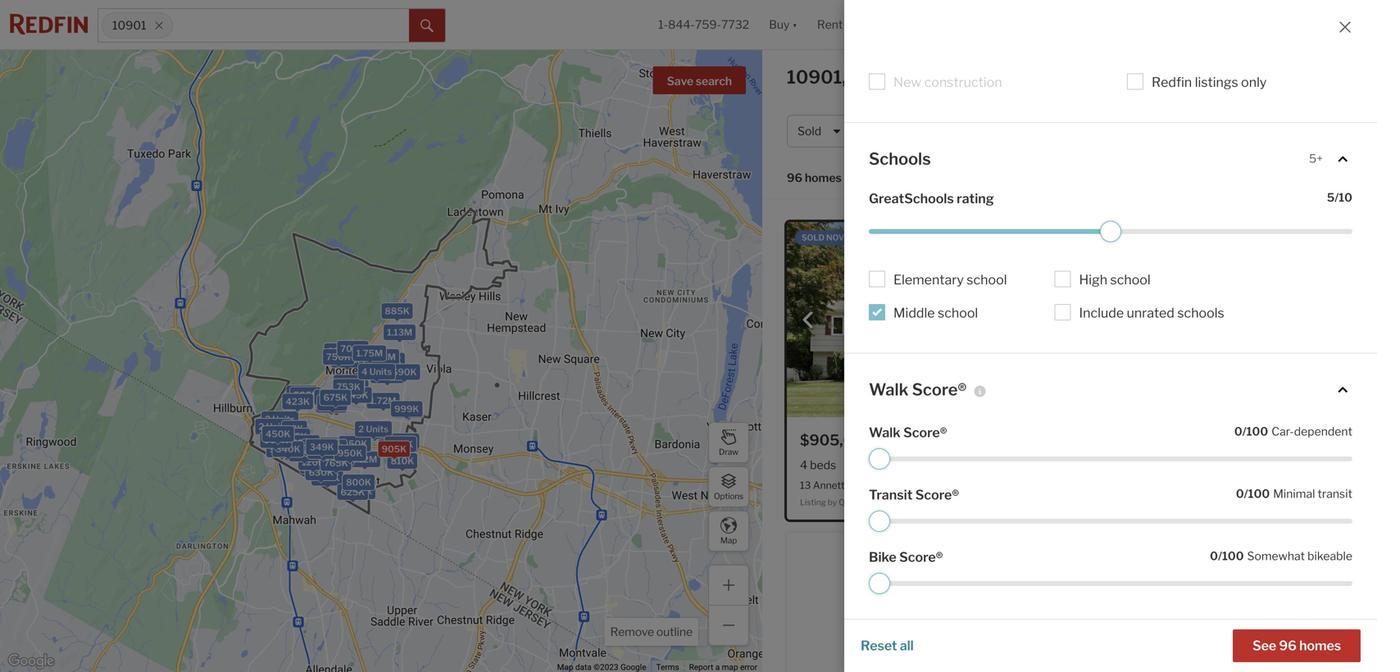Task type: locate. For each thing, give the bounding box(es) containing it.
525k
[[270, 444, 294, 455]]

remove
[[611, 625, 654, 639]]

sold right last
[[901, 436, 921, 448]]

reset
[[861, 638, 898, 654]]

1 vertical spatial walk score®
[[869, 425, 948, 441]]

425k down 550k on the bottom left of page
[[292, 449, 317, 459]]

0 horizontal spatial sq
[[939, 458, 952, 472]]

sold nov 2, 2023
[[802, 233, 877, 243]]

bike
[[869, 549, 897, 565]]

/100
[[1243, 425, 1269, 439], [1245, 487, 1271, 501], [1219, 549, 1245, 563]]

0 vertical spatial walk
[[869, 380, 909, 400]]

0 horizontal spatial 1
[[1090, 458, 1095, 472]]

1.72m
[[370, 396, 397, 406]]

700k down 775k
[[315, 473, 340, 484]]

homes
[[805, 171, 842, 185], [1300, 638, 1342, 654]]

885k
[[385, 306, 410, 316]]

sold button
[[787, 115, 853, 148]]

4 inside map region
[[362, 367, 368, 377]]

650k up 1.12m at the bottom left of the page
[[343, 439, 368, 449]]

580k
[[331, 443, 356, 454]]

1.75m
[[357, 348, 383, 359]]

1 horizontal spatial 475k
[[319, 443, 344, 453]]

car-
[[1272, 425, 1295, 439]]

homes
[[881, 66, 942, 88]]

previous button image
[[800, 312, 817, 329]]

photo of 206 parkside dr #206, suffern, ny 10901 image
[[1077, 222, 1351, 417]]

96 homes
[[787, 171, 842, 185]]

10901 right suffern,
[[1251, 480, 1280, 491]]

650k up 810k
[[388, 439, 413, 450]]

328k
[[314, 442, 339, 453]]

ln,
[[853, 480, 867, 491]]

1
[[1090, 458, 1095, 472], [1127, 458, 1133, 472]]

10901 down 2,080 sq ft at bottom right
[[927, 480, 956, 491]]

2 ft from the left
[[1210, 458, 1218, 472]]

sales
[[872, 498, 893, 507]]

0 vertical spatial homes
[[805, 171, 842, 185]]

4 down the 1.75m
[[362, 367, 368, 377]]

school for elementary school
[[967, 272, 1008, 288]]

/100 for transit score®
[[1245, 487, 1271, 501]]

2023 right the 6,
[[1144, 233, 1165, 243]]

1 horizontal spatial 4
[[800, 458, 808, 472]]

4 for 4 beds
[[800, 458, 808, 472]]

356k
[[314, 452, 338, 463]]

450k up 525k
[[266, 429, 291, 440]]

sold left nov
[[802, 233, 825, 243]]

1 vertical spatial homes
[[1300, 638, 1342, 654]]

995k
[[348, 486, 372, 497]]

1 horizontal spatial homes
[[1300, 638, 1342, 654]]

0 horizontal spatial sold
[[802, 233, 825, 243]]

1 horizontal spatial 96
[[1280, 638, 1297, 654]]

dr
[[1154, 480, 1165, 491]]

450k
[[362, 426, 387, 437], [266, 429, 291, 440]]

575k
[[318, 392, 342, 403]]

1 horizontal spatial 10901
[[927, 480, 956, 491]]

563k
[[290, 388, 315, 399]]

975k
[[396, 405, 420, 416]]

new construction
[[894, 74, 1003, 90]]

1-
[[659, 18, 668, 31]]

photo of 148 doxbury ln, suffern, ny 10901 image
[[1077, 533, 1351, 672]]

None range field
[[869, 221, 1353, 242], [869, 449, 1353, 470], [869, 511, 1353, 532], [869, 573, 1353, 595], [869, 221, 1353, 242], [869, 449, 1353, 470], [869, 511, 1353, 532], [869, 573, 1353, 595]]

801k
[[382, 442, 405, 453]]

score® up 2,080 at the bottom right of page
[[904, 425, 948, 441]]

redfin listings only
[[1152, 74, 1267, 90]]

0 vertical spatial 96
[[787, 171, 803, 185]]

see 96 homes button
[[1234, 630, 1361, 663]]

1 for 1 bed
[[1090, 458, 1095, 472]]

10901 left remove 10901 image
[[112, 18, 146, 32]]

school right elementary
[[967, 272, 1008, 288]]

1 horizontal spatial ny
[[911, 480, 925, 491]]

0
[[1235, 425, 1243, 439], [1237, 487, 1245, 501], [1211, 549, 1219, 563]]

ny down 2,080 at the bottom right of page
[[911, 480, 925, 491]]

sq
[[939, 458, 952, 472], [1194, 458, 1207, 472]]

/100 left minimal
[[1245, 487, 1271, 501]]

4 left beds
[[800, 458, 808, 472]]

0 horizontal spatial ft
[[955, 458, 963, 472]]

1 horizontal spatial 1
[[1127, 458, 1133, 472]]

1 horizontal spatial sold
[[1092, 233, 1115, 243]]

450k up 801k
[[362, 426, 387, 437]]

1 sq from the left
[[939, 458, 952, 472]]

1 left bath
[[1127, 458, 1133, 472]]

sq for 2,080
[[939, 458, 952, 472]]

homes inside button
[[1300, 638, 1342, 654]]

1 walk from the top
[[869, 380, 909, 400]]

845k
[[344, 390, 369, 401]]

score® for transit
[[916, 487, 960, 503]]

800k
[[346, 477, 372, 488]]

2 sq from the left
[[1194, 458, 1207, 472]]

walk
[[869, 380, 909, 400], [869, 425, 901, 441]]

1 vertical spatial 700k
[[315, 473, 340, 484]]

140k
[[319, 457, 343, 467]]

table button
[[1313, 174, 1353, 198]]

750k
[[326, 352, 351, 363]]

$905,000 last sold price
[[800, 431, 947, 449]]

0 vertical spatial /100
[[1243, 425, 1269, 439]]

765k
[[324, 458, 348, 469]]

somewhat
[[1248, 549, 1306, 563]]

sold up 96 homes
[[798, 124, 822, 138]]

sold left dec
[[1092, 233, 1115, 243]]

transit
[[1318, 487, 1353, 501]]

sq right 2,080 at the bottom right of page
[[939, 458, 952, 472]]

walk up last
[[869, 380, 909, 400]]

sold dec 6, 2023
[[1092, 233, 1165, 243]]

unrated
[[1127, 305, 1175, 321]]

2 2023 from the left
[[1144, 233, 1165, 243]]

new
[[894, 74, 922, 90]]

2 1 from the left
[[1127, 458, 1133, 472]]

outline
[[657, 625, 693, 639]]

13 annette ln, airmont, ny 10901 listing by q home sales
[[800, 480, 956, 507]]

nov
[[827, 233, 845, 243]]

0 vertical spatial 700k
[[341, 344, 365, 354]]

sold for sold nov 2, 2023
[[802, 233, 825, 243]]

305k
[[311, 446, 336, 457], [311, 446, 336, 457]]

255k
[[313, 452, 338, 463]]

4
[[362, 367, 368, 377], [800, 458, 808, 472]]

1 horizontal spatial 2023
[[1144, 233, 1165, 243]]

sq for 800
[[1194, 458, 1207, 472]]

0 vertical spatial sold
[[798, 124, 822, 138]]

1 walk score® from the top
[[869, 380, 967, 400]]

206 parkside dr #206, suffern, ny 10901
[[1090, 480, 1280, 491]]

save search
[[667, 74, 732, 88]]

0 horizontal spatial homes
[[805, 171, 842, 185]]

school down elementary school
[[938, 305, 979, 321]]

96 right the see
[[1280, 638, 1297, 654]]

1 horizontal spatial 450k
[[362, 426, 387, 437]]

1 1 from the left
[[1090, 458, 1095, 472]]

1 vertical spatial 96
[[1280, 638, 1297, 654]]

homes right the see
[[1300, 638, 1342, 654]]

sq right 800
[[1194, 458, 1207, 472]]

school right high
[[1111, 272, 1151, 288]]

bikeable
[[1308, 549, 1353, 563]]

table
[[1317, 175, 1350, 191]]

1 2023 from the left
[[855, 233, 877, 243]]

walk up baths
[[869, 425, 901, 441]]

ft up suffern,
[[1210, 458, 1218, 472]]

0 horizontal spatial 2023
[[855, 233, 877, 243]]

96 down sold 'button'
[[787, 171, 803, 185]]

1 vertical spatial walk
[[869, 425, 901, 441]]

2023 right 2,
[[855, 233, 877, 243]]

acre
[[1000, 458, 1023, 472]]

/100 left somewhat
[[1219, 549, 1245, 563]]

school
[[967, 272, 1008, 288], [1111, 272, 1151, 288], [938, 305, 979, 321]]

5 /10
[[1328, 191, 1353, 205]]

walk score® up 2,080 at the bottom right of page
[[869, 425, 948, 441]]

700k
[[341, 344, 365, 354], [315, 473, 340, 484]]

score® down 2,080 sq ft at bottom right
[[916, 487, 960, 503]]

1 horizontal spatial ft
[[1210, 458, 1218, 472]]

610k
[[321, 398, 344, 408]]

middle
[[894, 305, 935, 321]]

0 left somewhat
[[1211, 549, 1219, 563]]

1 horizontal spatial sold
[[901, 436, 921, 448]]

ft left 0.47
[[955, 458, 963, 472]]

0 horizontal spatial sold
[[798, 124, 822, 138]]

0 horizontal spatial 4
[[362, 367, 368, 377]]

420k
[[288, 448, 313, 458]]

2 horizontal spatial ny
[[1235, 480, 1249, 491]]

0 vertical spatial walk score®
[[869, 380, 967, 400]]

high
[[1080, 272, 1108, 288]]

1 vertical spatial 4
[[800, 458, 808, 472]]

homes down sold 'button'
[[805, 171, 842, 185]]

800
[[1168, 458, 1192, 472]]

2 vertical spatial /100
[[1219, 549, 1245, 563]]

1 vertical spatial /100
[[1245, 487, 1271, 501]]

bed
[[1098, 458, 1118, 472]]

walk score® up price
[[869, 380, 967, 400]]

670k
[[391, 436, 416, 447]]

1 vertical spatial sold
[[901, 436, 921, 448]]

0 right suffern,
[[1237, 487, 1245, 501]]

walk score® link
[[869, 378, 1353, 401]]

2 units
[[265, 414, 295, 425], [259, 422, 289, 432], [359, 424, 389, 435], [306, 442, 336, 453], [309, 446, 339, 456], [309, 450, 339, 461], [309, 451, 340, 462]]

ny right suffern,
[[1235, 480, 1249, 491]]

see
[[1253, 638, 1277, 654]]

1 horizontal spatial sq
[[1194, 458, 1207, 472]]

425k up 340k
[[283, 431, 307, 442]]

/100 left the car-
[[1243, 425, 1269, 439]]

1 ft from the left
[[955, 458, 963, 472]]

0 vertical spatial 4
[[362, 367, 368, 377]]

4 for 4 units
[[362, 367, 368, 377]]

96 inside button
[[1280, 638, 1297, 654]]

0 vertical spatial 0
[[1235, 425, 1243, 439]]

2.42m
[[368, 352, 396, 362]]

ny left the new
[[851, 66, 877, 88]]

schools
[[1178, 305, 1225, 321]]

listings
[[1195, 74, 1239, 90]]

(lot)
[[1025, 458, 1046, 472]]

price
[[923, 436, 947, 448]]

0 horizontal spatial 450k
[[266, 429, 291, 440]]

greatschools
[[869, 191, 954, 207]]

2 vertical spatial 0
[[1211, 549, 1219, 563]]

2 sold from the left
[[1092, 233, 1115, 243]]

3
[[306, 442, 312, 453]]

2 horizontal spatial 10901
[[1251, 480, 1280, 491]]

1 left 'bed'
[[1090, 458, 1095, 472]]

700k up 1.10m
[[341, 344, 365, 354]]

1 sold from the left
[[802, 233, 825, 243]]

650k
[[343, 439, 368, 449], [388, 439, 413, 450]]

score® right the bike
[[900, 549, 944, 565]]

10901
[[112, 18, 146, 32], [927, 480, 956, 491], [1251, 480, 1280, 491]]

1 vertical spatial 0
[[1237, 487, 1245, 501]]

950k
[[338, 448, 363, 459]]

draw button
[[709, 422, 750, 463]]

construction
[[925, 74, 1003, 90]]

0 left the car-
[[1235, 425, 1243, 439]]



Task type: describe. For each thing, give the bounding box(es) containing it.
map region
[[0, 25, 838, 672]]

715k
[[278, 435, 301, 446]]

1-844-759-7732 link
[[659, 18, 750, 31]]

2023 for sold dec 6, 2023
[[1144, 233, 1165, 243]]

2 walk score® from the top
[[869, 425, 948, 441]]

0 horizontal spatial 96
[[787, 171, 803, 185]]

for
[[946, 66, 971, 88]]

sold inside 'button'
[[798, 124, 822, 138]]

map button
[[709, 511, 750, 552]]

130k
[[320, 451, 343, 462]]

school for middle school
[[938, 305, 979, 321]]

score® for walk
[[904, 425, 948, 441]]

1 horizontal spatial 650k
[[388, 439, 413, 450]]

690k
[[392, 367, 417, 378]]

options button
[[709, 467, 750, 508]]

search
[[696, 74, 732, 88]]

349k
[[310, 442, 334, 453]]

4 units
[[362, 367, 392, 377]]

parkside
[[1111, 480, 1152, 491]]

include
[[1080, 305, 1124, 321]]

elementary
[[894, 272, 964, 288]]

0 /100 minimal transit
[[1237, 487, 1353, 501]]

800 sq ft
[[1168, 458, 1218, 472]]

0 /100 car-dependent
[[1235, 425, 1353, 439]]

625k
[[341, 487, 365, 498]]

2.5 baths
[[846, 458, 895, 472]]

0 horizontal spatial ny
[[851, 66, 877, 88]]

523k
[[319, 400, 344, 411]]

905k
[[382, 444, 407, 455]]

google image
[[4, 651, 58, 672]]

market insights link
[[1256, 53, 1353, 89]]

score® for bike
[[900, 549, 944, 565]]

0.47 acre (lot)
[[972, 458, 1046, 472]]

#206,
[[1167, 480, 1194, 491]]

elementary school
[[894, 272, 1008, 288]]

1 bed
[[1090, 458, 1118, 472]]

reset all
[[861, 638, 914, 654]]

0 horizontal spatial 650k
[[343, 439, 368, 449]]

10901,
[[787, 66, 847, 88]]

favorite button image
[[1316, 431, 1338, 452]]

0 for walk score®
[[1235, 425, 1243, 439]]

0 vertical spatial 425k
[[283, 431, 307, 442]]

photo of 13 annette ln, airmont, ny 10901 image
[[787, 222, 1061, 417]]

transit
[[869, 487, 913, 503]]

1.10m
[[335, 355, 360, 365]]

submit search image
[[421, 19, 434, 33]]

665k
[[264, 435, 288, 446]]

0 for transit score®
[[1237, 487, 1245, 501]]

by
[[828, 498, 837, 507]]

schools
[[869, 149, 931, 169]]

score® up price
[[912, 380, 967, 400]]

middle school
[[894, 305, 979, 321]]

home
[[847, 498, 870, 507]]

baths
[[865, 458, 895, 472]]

844-
[[668, 18, 695, 31]]

1 vertical spatial 425k
[[292, 449, 317, 459]]

$905,000
[[800, 431, 875, 449]]

120k
[[302, 457, 325, 468]]

13
[[800, 480, 811, 491]]

430k
[[377, 355, 402, 366]]

10901, ny homes for sale
[[787, 66, 1012, 88]]

school for high school
[[1111, 272, 1151, 288]]

only
[[1242, 74, 1267, 90]]

7732
[[722, 18, 750, 31]]

0 horizontal spatial 700k
[[315, 473, 340, 484]]

remove 10901 image
[[154, 21, 164, 30]]

839k
[[328, 346, 352, 357]]

2,080 sq ft
[[904, 458, 963, 472]]

/100 for bike score®
[[1219, 549, 1245, 563]]

annette
[[813, 480, 851, 491]]

1-844-759-7732
[[659, 18, 750, 31]]

2.5
[[846, 458, 862, 472]]

save
[[667, 74, 694, 88]]

10901 inside the 13 annette ln, airmont, ny 10901 listing by q home sales
[[927, 480, 956, 491]]

5+
[[1310, 152, 1324, 166]]

q
[[839, 498, 845, 507]]

ft for 2,080 sq ft
[[955, 458, 963, 472]]

1 horizontal spatial 700k
[[341, 344, 365, 354]]

ft for 800 sq ft
[[1210, 458, 1218, 472]]

3 units
[[306, 442, 337, 453]]

595k
[[294, 390, 318, 401]]

/100 for walk score®
[[1243, 425, 1269, 439]]

0 horizontal spatial 10901
[[112, 18, 146, 32]]

0 horizontal spatial 475k
[[278, 437, 302, 447]]

775k
[[317, 462, 341, 472]]

810k
[[391, 456, 414, 467]]

remove outline
[[611, 625, 693, 639]]

dec
[[1116, 233, 1133, 243]]

reset all button
[[861, 630, 914, 663]]

save search button
[[653, 66, 746, 94]]

550k
[[292, 438, 317, 448]]

320k
[[304, 457, 329, 468]]

1 for 1 bath
[[1127, 458, 1133, 472]]

map
[[721, 536, 737, 546]]

draw
[[719, 447, 739, 457]]

739k
[[297, 449, 321, 460]]

sold inside $905,000 last sold price
[[901, 436, 921, 448]]

2023 for sold nov 2, 2023
[[855, 233, 877, 243]]

/10
[[1335, 191, 1353, 205]]

2 walk from the top
[[869, 425, 901, 441]]

1.12m
[[352, 454, 377, 465]]

favorite button checkbox
[[1316, 431, 1338, 452]]

630k
[[309, 468, 334, 478]]

market insights
[[1256, 71, 1353, 87]]

6,
[[1135, 233, 1142, 243]]

759-
[[695, 18, 722, 31]]

sold for sold dec 6, 2023
[[1092, 233, 1115, 243]]

0 for bike score®
[[1211, 549, 1219, 563]]

bath
[[1135, 458, 1159, 472]]

ny inside the 13 annette ln, airmont, ny 10901 listing by q home sales
[[911, 480, 925, 491]]

83k
[[285, 423, 304, 434]]



Task type: vqa. For each thing, say whether or not it's contained in the screenshot.
the bottom Walk Score®
yes



